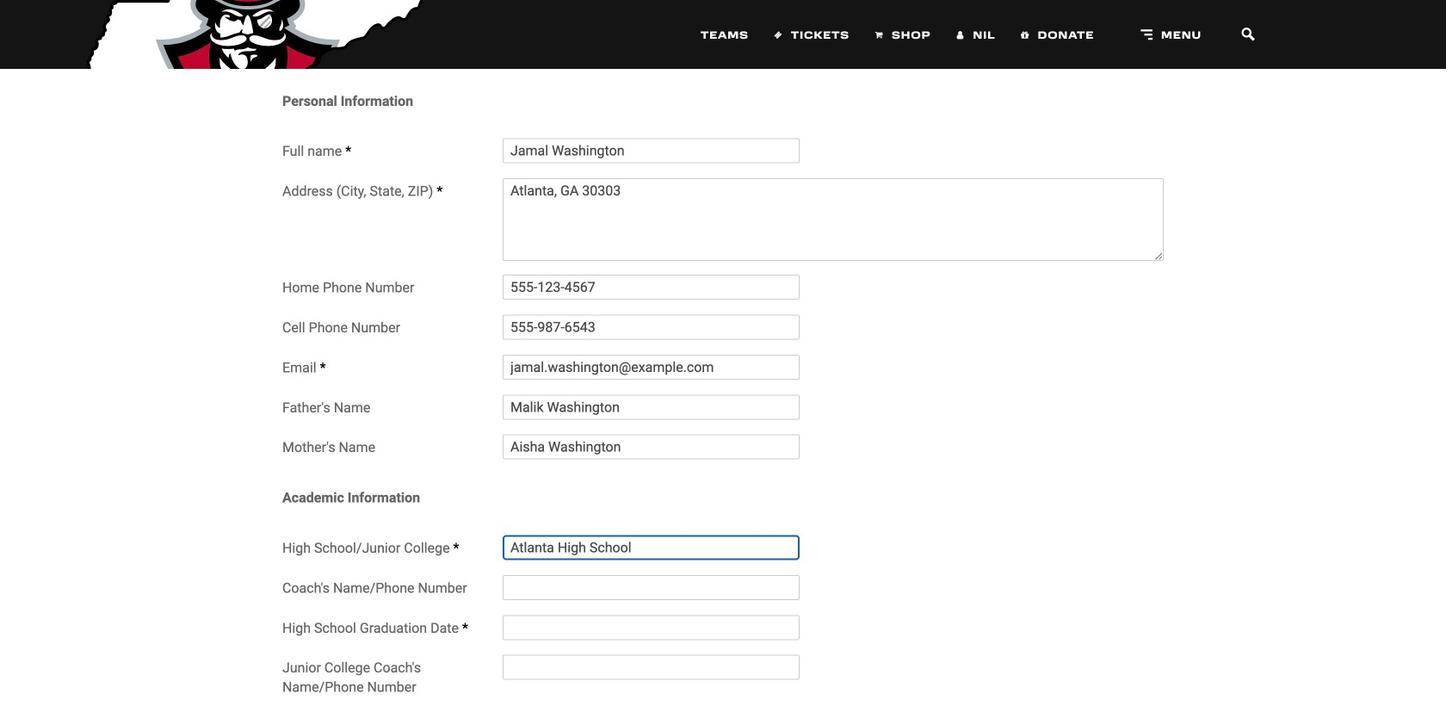 Task type: locate. For each thing, give the bounding box(es) containing it.
None search field
[[1223, 0, 1275, 69]]

None text field
[[503, 395, 800, 420], [503, 535, 800, 560], [503, 615, 800, 640], [503, 395, 800, 420], [503, 535, 800, 560], [503, 615, 800, 640]]

austin peay image
[[77, 0, 431, 78]]

None text field
[[503, 138, 800, 163], [503, 178, 1164, 261], [503, 275, 800, 300], [503, 315, 800, 340], [503, 355, 800, 380], [503, 435, 800, 460], [503, 575, 800, 600], [503, 655, 800, 680], [503, 138, 800, 163], [503, 178, 1164, 261], [503, 275, 800, 300], [503, 315, 800, 340], [503, 355, 800, 380], [503, 435, 800, 460], [503, 575, 800, 600], [503, 655, 800, 680]]



Task type: describe. For each thing, give the bounding box(es) containing it.
toggle search form image
[[1234, 24, 1263, 45]]



